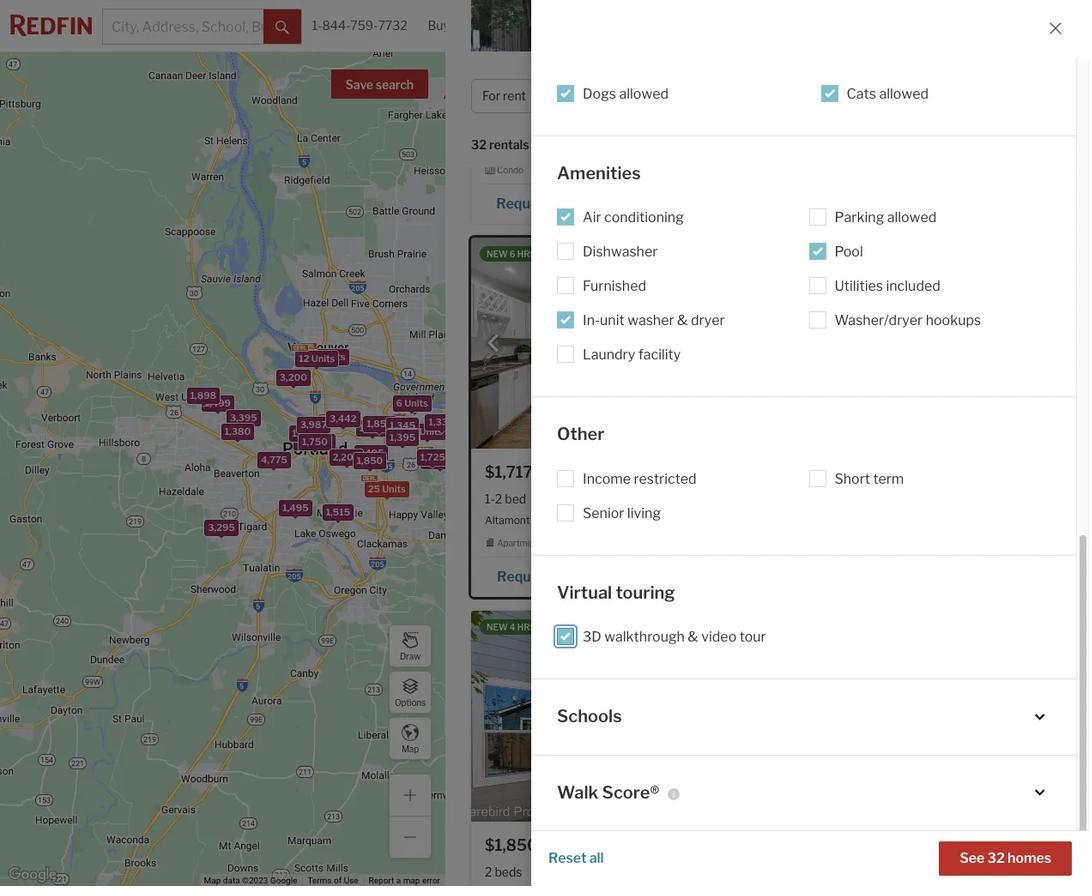 Task type: locate. For each thing, give the bounding box(es) containing it.
2 left beds
[[485, 865, 492, 880]]

0 horizontal spatial $1,495 /mo
[[485, 91, 566, 109]]

request up utilities included at the top
[[867, 194, 922, 211]]

ago left deal
[[537, 249, 556, 259]]

0 vertical spatial map
[[402, 744, 419, 754]]

1 horizontal spatial 1
[[532, 865, 537, 880]]

0 vertical spatial 3
[[973, 89, 981, 103]]

bath up 9701
[[556, 492, 581, 507]]

#49,
[[569, 141, 591, 153]]

0 vertical spatial bath
[[532, 119, 558, 133]]

2 vertical spatial bath
[[540, 865, 565, 880]]

request a tour button
[[788, 188, 1047, 214], [485, 190, 609, 216], [485, 563, 611, 589]]

9701
[[554, 514, 579, 527]]

• right "sw"
[[538, 139, 542, 153]]

in-unit washer & dryer
[[583, 312, 725, 329]]

2 vertical spatial 6
[[424, 455, 430, 467]]

0 horizontal spatial 3
[[411, 426, 417, 438]]

units up 1,345
[[404, 397, 428, 409]]

6 units up 1,345
[[396, 397, 428, 409]]

1 bath down $1,850 /mo
[[532, 865, 565, 880]]

1 horizontal spatial 1-
[[485, 492, 495, 507]]

2
[[495, 492, 502, 507], [546, 492, 553, 507], [485, 865, 492, 880]]

1 horizontal spatial sq
[[653, 492, 667, 507]]

2 for bath
[[546, 492, 553, 507]]

map data ©2023 google
[[204, 876, 297, 886]]

6 down 3 units
[[424, 455, 430, 467]]

1 horizontal spatial 1,695
[[390, 431, 416, 443]]

2 new from the top
[[487, 622, 508, 633]]

beds / baths
[[769, 89, 840, 103]]

1 hrs from the top
[[517, 249, 536, 259]]

report a map error link
[[369, 876, 440, 886]]

/mo
[[537, 91, 566, 109], [840, 91, 869, 109], [545, 464, 574, 482], [840, 464, 869, 482], [538, 837, 567, 855]]

photo of 9701 se johnson creek blvd, happy valley, or 97086 image
[[471, 238, 758, 449]]

hrs for 6
[[517, 249, 536, 259]]

1 horizontal spatial $1,495 /mo
[[788, 91, 869, 109]]

save
[[346, 77, 373, 92]]

new 4 hrs ago
[[487, 622, 556, 633]]

unit
[[600, 312, 625, 329]]

1 vertical spatial ago
[[537, 622, 556, 633]]

1 vertical spatial bath
[[556, 492, 581, 507]]

1 vertical spatial or
[[761, 514, 776, 527]]

1 up "sw"
[[524, 119, 530, 133]]

1 $1,495 /mo from the left
[[485, 91, 566, 109]]

1 horizontal spatial or
[[761, 514, 776, 527]]

0 horizontal spatial sq
[[601, 865, 614, 880]]

reset all button
[[548, 842, 604, 876]]

$1,495 for photo of 2021 sw main st #49, portland, or 97205
[[485, 91, 537, 109]]

creek
[[639, 514, 668, 527]]

1,695 left 1,345
[[359, 422, 385, 434]]

1 vertical spatial hrs
[[517, 622, 536, 633]]

ago right 4
[[537, 622, 556, 633]]

units right 12
[[311, 352, 335, 364]]

bath for $1,850 /mo
[[540, 865, 565, 880]]

1- up summit
[[536, 492, 546, 507]]

hrs
[[517, 249, 536, 259], [517, 622, 536, 633]]

1 horizontal spatial map
[[402, 744, 419, 754]]

377-
[[665, 569, 696, 585]]

0 vertical spatial 1 bath
[[524, 119, 558, 133]]

• inside 'button'
[[966, 89, 970, 103]]

1 vertical spatial 1,850
[[356, 455, 383, 467]]

• right filters
[[966, 89, 970, 103]]

• for filters
[[966, 89, 970, 103]]

1-2 bed
[[485, 492, 526, 507]]

for
[[666, 70, 692, 92]]

0 vertical spatial 1
[[524, 119, 530, 133]]

1 horizontal spatial $1,495
[[788, 91, 840, 109]]

• inside 32 rentals •
[[538, 139, 542, 153]]

0 vertical spatial 6
[[510, 249, 516, 259]]

bath for $1,495 /mo
[[532, 119, 558, 133]]

walk
[[557, 782, 599, 803]]

virtual
[[557, 582, 612, 603]]

0 vertical spatial ft
[[669, 492, 678, 507]]

a right parking
[[925, 194, 932, 211]]

1 vertical spatial sq
[[601, 865, 614, 880]]

request down condo
[[496, 196, 551, 212]]

3d
[[583, 629, 602, 645]]

income restricted
[[583, 471, 697, 487]]

1- for 1-844-759-7732
[[312, 18, 322, 33]]

video
[[701, 629, 737, 645]]

income
[[583, 471, 631, 487]]

1 vertical spatial 6
[[396, 397, 402, 409]]

beds / baths button
[[758, 79, 873, 113]]

0 vertical spatial or
[[639, 141, 654, 153]]

sq down restricted
[[653, 492, 667, 507]]

6
[[510, 249, 516, 259], [396, 397, 402, 409], [424, 455, 430, 467]]

a left air
[[554, 196, 561, 212]]

1 vertical spatial 3
[[411, 426, 417, 438]]

1- right submit search image
[[312, 18, 322, 33]]

1- left bed
[[485, 492, 495, 507]]

pool
[[835, 244, 863, 260]]

1,850 up 1,395
[[366, 418, 392, 430]]

schools link
[[557, 706, 1051, 729]]

photo of 47 eagle crest dr #5, lake oswego, or 97035 image
[[774, 0, 1061, 76]]

1 vertical spatial map
[[204, 876, 221, 886]]

6 units
[[396, 397, 428, 409], [424, 455, 456, 467]]

1 right beds
[[532, 865, 537, 880]]

2 hrs from the top
[[517, 622, 536, 633]]

(503) 954-7472
[[627, 196, 734, 212]]

2 up |
[[546, 492, 553, 507]]

1 new from the top
[[487, 249, 508, 259]]

dryer
[[691, 312, 725, 329]]

• for rentals
[[538, 139, 542, 153]]

1 vertical spatial 32
[[987, 851, 1005, 867]]

photo of 8516 ne hassalo st, portland, or 97220 image
[[471, 611, 758, 822]]

32 inside 32 rentals •
[[471, 138, 487, 152]]

term
[[873, 471, 904, 487]]

ago for new 6 hrs ago
[[537, 249, 556, 259]]

1,695 down 1,400
[[390, 431, 416, 443]]

new for new 6 hrs ago
[[487, 249, 508, 259]]

sw
[[511, 141, 529, 153]]

blvd,
[[670, 514, 693, 527]]

photo of 1300 ne 181st ave, portland, or 97230 image
[[774, 238, 1061, 449]]

1,400
[[401, 398, 428, 410]]

12 units
[[298, 352, 335, 364]]

map inside button
[[402, 744, 419, 754]]

6 up 1,345
[[396, 397, 402, 409]]

6 units down 3 units
[[424, 455, 456, 467]]

new left 4
[[487, 622, 508, 633]]

a left map
[[396, 876, 401, 886]]

1 horizontal spatial 2
[[495, 492, 502, 507]]

0 horizontal spatial 1-
[[312, 18, 322, 33]]

(503)
[[627, 196, 663, 212]]

see 32 homes button
[[939, 842, 1072, 876]]

1 bath up main
[[524, 119, 558, 133]]

1 horizontal spatial 32
[[987, 851, 1005, 867]]

0 vertical spatial 32
[[471, 138, 487, 152]]

1 vertical spatial •
[[538, 139, 542, 153]]

1 horizontal spatial 6
[[424, 455, 430, 467]]

0 vertical spatial 6 units
[[396, 397, 428, 409]]

bath left 760
[[540, 865, 565, 880]]

living
[[627, 505, 661, 521]]

map for map data ©2023 google
[[204, 876, 221, 886]]

hrs left deal
[[517, 249, 536, 259]]

0 horizontal spatial 1
[[524, 119, 530, 133]]

request a tour down condo
[[496, 196, 591, 212]]

1,850 up 25
[[356, 455, 383, 467]]

request a tour button down condo
[[485, 190, 609, 216]]

request down apartment in the bottom left of the page
[[497, 569, 552, 585]]

map for map
[[402, 744, 419, 754]]

request
[[867, 194, 922, 211], [496, 196, 551, 212], [497, 569, 552, 585]]

& left dryer
[[677, 312, 688, 329]]

1 vertical spatial 1
[[532, 865, 537, 880]]

request a tour button for (503) 954-7472
[[485, 190, 609, 216]]

2 left bed
[[495, 492, 502, 507]]

1 vertical spatial 1,495
[[358, 447, 384, 459]]

3 inside 'button'
[[973, 89, 981, 103]]

laundry facility
[[583, 347, 681, 363]]

1-844-759-7732
[[312, 18, 407, 33]]

1,850
[[366, 418, 392, 430], [356, 455, 383, 467]]

0 vertical spatial •
[[966, 89, 970, 103]]

6 left deal
[[510, 249, 516, 259]]

0 vertical spatial ago
[[537, 249, 556, 259]]

apartment
[[497, 538, 541, 548]]

allowed for dogs allowed
[[619, 85, 669, 102]]

32 left rentals
[[471, 138, 487, 152]]

units right 25
[[382, 483, 405, 495]]

rent
[[503, 89, 526, 103]]

or left 97205
[[639, 141, 654, 153]]

1 vertical spatial new
[[487, 622, 508, 633]]

2 horizontal spatial 6
[[510, 249, 516, 259]]

$1,495 /mo
[[485, 91, 566, 109], [788, 91, 869, 109]]

new
[[487, 249, 508, 259], [487, 622, 508, 633]]

1 for $1,495
[[524, 119, 530, 133]]

3 right filters
[[973, 89, 981, 103]]

20 units
[[307, 351, 345, 363]]

hrs right 4
[[517, 622, 536, 633]]

google image
[[4, 864, 61, 887]]

request a tour button down apartment in the bottom left of the page
[[485, 563, 611, 589]]

0 horizontal spatial or
[[639, 141, 654, 153]]

0 horizontal spatial map
[[204, 876, 221, 886]]

1- for 1-2 bath
[[536, 492, 546, 507]]

32 right see
[[987, 851, 1005, 867]]

0 horizontal spatial $1,495
[[485, 91, 537, 109]]

ft up | 9701 se johnson creek blvd, happy valley, or 97086
[[669, 492, 678, 507]]

1,695
[[359, 422, 385, 434], [390, 431, 416, 443]]

•
[[966, 89, 970, 103], [538, 139, 542, 153]]

se
[[582, 514, 595, 527]]

0 vertical spatial hrs
[[517, 249, 536, 259]]

0 vertical spatial new
[[487, 249, 508, 259]]

2 horizontal spatial 1-
[[536, 492, 546, 507]]

1,499
[[204, 397, 231, 410]]

1 horizontal spatial •
[[966, 89, 970, 103]]

1 vertical spatial ft
[[617, 865, 626, 880]]

portland
[[471, 70, 549, 92]]

1,725
[[420, 452, 445, 464]]

all filters • 3 button
[[880, 79, 992, 113]]

954-
[[666, 196, 699, 212]]

2021 sw main st #49, portland, or 97205
[[485, 141, 689, 153]]

2,200
[[332, 452, 360, 464]]

hrs for 4
[[517, 622, 536, 633]]

& left "video"
[[688, 629, 699, 645]]

or right valley,
[[761, 514, 776, 527]]

a down summit
[[554, 569, 562, 585]]

1 bath
[[524, 119, 558, 133], [532, 865, 565, 880]]

32 inside see 32 homes button
[[987, 851, 1005, 867]]

ft right all
[[617, 865, 626, 880]]

request a tour down apartment in the bottom left of the page
[[497, 569, 592, 585]]

terms
[[308, 876, 332, 886]]

0 horizontal spatial 32
[[471, 138, 487, 152]]

walkthrough
[[604, 629, 685, 645]]

or
[[639, 141, 654, 153], [761, 514, 776, 527]]

2 horizontal spatial 2
[[546, 492, 553, 507]]

home type button
[[646, 79, 751, 113]]

units up the 1,725
[[419, 426, 443, 438]]

request a tour
[[867, 194, 962, 211], [496, 196, 591, 212], [497, 569, 592, 585]]

1 vertical spatial 1 bath
[[532, 865, 565, 880]]

3 down 1,400
[[411, 426, 417, 438]]

sq right 760
[[601, 865, 614, 880]]

new down condo
[[487, 249, 508, 259]]

other
[[557, 424, 605, 445]]

3 inside map region
[[411, 426, 417, 438]]

request a tour button up included
[[788, 188, 1047, 214]]

2 $1,495 /mo from the left
[[788, 91, 869, 109]]

0 vertical spatial 1,850
[[366, 418, 392, 430]]

parking allowed
[[835, 209, 937, 226]]

0 horizontal spatial •
[[538, 139, 542, 153]]

ago
[[537, 249, 556, 259], [537, 622, 556, 633]]

map down options
[[402, 744, 419, 754]]

bath up main
[[532, 119, 558, 133]]

25 units
[[368, 483, 405, 495]]

map left data
[[204, 876, 221, 886]]

/mo for photo of 47 eagle crest dr #5, lake oswego, or 97035
[[840, 91, 869, 109]]

2 $1,495 from the left
[[788, 91, 840, 109]]

map button
[[389, 718, 432, 761]]

condo
[[497, 165, 524, 175]]

1 $1,495 from the left
[[485, 91, 537, 109]]

bath
[[532, 119, 558, 133], [556, 492, 581, 507], [540, 865, 565, 880]]

request for (971) 377-5056
[[497, 569, 552, 585]]

units right '20'
[[321, 351, 345, 363]]

save search
[[346, 77, 414, 92]]

request for (503) 954-7472
[[496, 196, 551, 212]]

1 horizontal spatial 3
[[973, 89, 981, 103]]



Task type: describe. For each thing, give the bounding box(es) containing it.
furnished
[[583, 278, 646, 294]]

20
[[307, 351, 319, 363]]

all
[[589, 851, 604, 867]]

dogs allowed
[[583, 85, 669, 102]]

beds
[[769, 89, 798, 103]]

senior living
[[583, 505, 661, 521]]

laundry
[[583, 347, 635, 363]]

johnson
[[597, 514, 637, 527]]

0 vertical spatial 1,495
[[292, 427, 318, 439]]

portland,
[[593, 141, 636, 153]]

submit search image
[[275, 20, 289, 34]]

/mo for photo of 1300 ne 181st ave, portland, or 97230
[[840, 464, 869, 482]]

for
[[482, 89, 500, 103]]

washer/dryer hookups
[[835, 312, 981, 329]]

map region
[[0, 0, 524, 887]]

0 horizontal spatial 1,695
[[359, 422, 385, 434]]

32 rentals •
[[471, 138, 542, 153]]

price
[[577, 89, 606, 103]]

1,380
[[224, 426, 250, 438]]

| 9701 se johnson creek blvd, happy valley, or 97086
[[550, 514, 812, 527]]

summit
[[532, 514, 570, 527]]

score®
[[602, 782, 659, 803]]

$1,717+ /mo
[[485, 464, 574, 482]]

apartments
[[553, 70, 662, 92]]

0 horizontal spatial 2
[[485, 865, 492, 880]]

0 horizontal spatial 6
[[396, 397, 402, 409]]

units right 11
[[308, 436, 332, 448]]

utilities
[[835, 278, 883, 294]]

750-
[[591, 492, 619, 507]]

/
[[801, 89, 805, 103]]

altamont summit
[[485, 514, 570, 527]]

1 bath for $1,850
[[532, 865, 565, 880]]

home type
[[657, 89, 719, 103]]

washer
[[628, 312, 674, 329]]

cats allowed
[[847, 85, 929, 102]]

request a tour for (503) 954-7472
[[496, 196, 591, 212]]

750-1,650 sq ft
[[591, 492, 678, 507]]

5056
[[696, 569, 733, 585]]

altamont
[[485, 514, 530, 527]]

see 32 homes
[[960, 851, 1051, 867]]

short
[[835, 471, 870, 487]]

request a tour up included
[[867, 194, 962, 211]]

1- for 1-2 bed
[[485, 492, 495, 507]]

1,550
[[223, 426, 250, 438]]

$1,717+
[[485, 464, 542, 482]]

(503) 954-7472 link
[[609, 188, 744, 217]]

rent
[[696, 70, 739, 92]]

photo of 2021 sw main st #49, portland, or 97205 image
[[471, 0, 758, 76]]

map
[[403, 876, 420, 886]]

happy
[[696, 514, 727, 527]]

beds
[[495, 865, 522, 880]]

portland apartments for rent
[[471, 70, 739, 92]]

11
[[297, 436, 306, 448]]

request a tour button for (971) 377-5056
[[485, 563, 611, 589]]

25
[[368, 483, 380, 495]]

1 horizontal spatial ft
[[669, 492, 678, 507]]

virtual touring
[[557, 582, 675, 603]]

1 bath for $1,495
[[524, 119, 558, 133]]

$1,495 /mo for photo of 2021 sw main st #49, portland, or 97205
[[485, 91, 566, 109]]

walk score® link
[[557, 782, 1051, 805]]

new for new 4 hrs ago
[[487, 622, 508, 633]]

/mo for photo of 2021 sw main st #49, portland, or 97205
[[537, 91, 566, 109]]

1 vertical spatial &
[[688, 629, 699, 645]]

1,750
[[302, 436, 327, 448]]

(971) 377-5056
[[629, 569, 733, 585]]

$1,850 /mo
[[485, 837, 567, 855]]

reset all
[[548, 851, 604, 867]]

(971) 377-5056 link
[[611, 561, 744, 591]]

1,650
[[618, 492, 651, 507]]

previous button image
[[485, 335, 502, 352]]

request a tour for (971) 377-5056
[[497, 569, 592, 585]]

allowed for cats allowed
[[879, 85, 929, 102]]

new 6 hrs ago
[[487, 249, 556, 259]]

1 vertical spatial 6 units
[[424, 455, 456, 467]]

dishwasher
[[583, 244, 658, 260]]

options button
[[389, 671, 432, 714]]

1,345
[[389, 419, 415, 431]]

in-
[[583, 312, 600, 329]]

$1,495 for photo of 47 eagle crest dr #5, lake oswego, or 97035
[[788, 91, 840, 109]]

$1,330 /mo
[[788, 464, 869, 482]]

0 vertical spatial sq
[[653, 492, 667, 507]]

0 vertical spatial &
[[677, 312, 688, 329]]

for rent button
[[471, 79, 559, 113]]

bed
[[505, 492, 526, 507]]

search
[[376, 77, 414, 92]]

$1,495 /mo for photo of 47 eagle crest dr #5, lake oswego, or 97035
[[788, 91, 869, 109]]

3,295
[[208, 522, 235, 534]]

type
[[694, 89, 719, 103]]

valley,
[[729, 514, 759, 527]]

1 for $1,850
[[532, 865, 537, 880]]

for rent
[[482, 89, 526, 103]]

baths
[[807, 89, 840, 103]]

2 vertical spatial 1,495
[[282, 502, 308, 514]]

0 horizontal spatial ft
[[617, 865, 626, 880]]

units down 3 units
[[432, 455, 456, 467]]

air
[[583, 209, 601, 226]]

deal
[[577, 249, 601, 259]]

data
[[223, 876, 240, 886]]

(971)
[[629, 569, 662, 585]]

3,987
[[300, 418, 327, 431]]

report
[[369, 876, 394, 886]]

utilities included
[[835, 278, 941, 294]]

97086
[[779, 514, 812, 527]]

2 beds
[[485, 865, 522, 880]]

759-
[[350, 18, 378, 33]]

©2023
[[242, 876, 268, 886]]

2021
[[485, 141, 509, 153]]

error
[[422, 876, 440, 886]]

97205
[[656, 141, 689, 153]]

ago for new 4 hrs ago
[[537, 622, 556, 633]]

2 for bed
[[495, 492, 502, 507]]

allowed for parking allowed
[[887, 209, 937, 226]]

use
[[344, 876, 358, 886]]

1-844-759-7732 link
[[312, 18, 407, 33]]

terms of use link
[[308, 876, 358, 886]]



Task type: vqa. For each thing, say whether or not it's contained in the screenshot.
the leftmost tab
no



